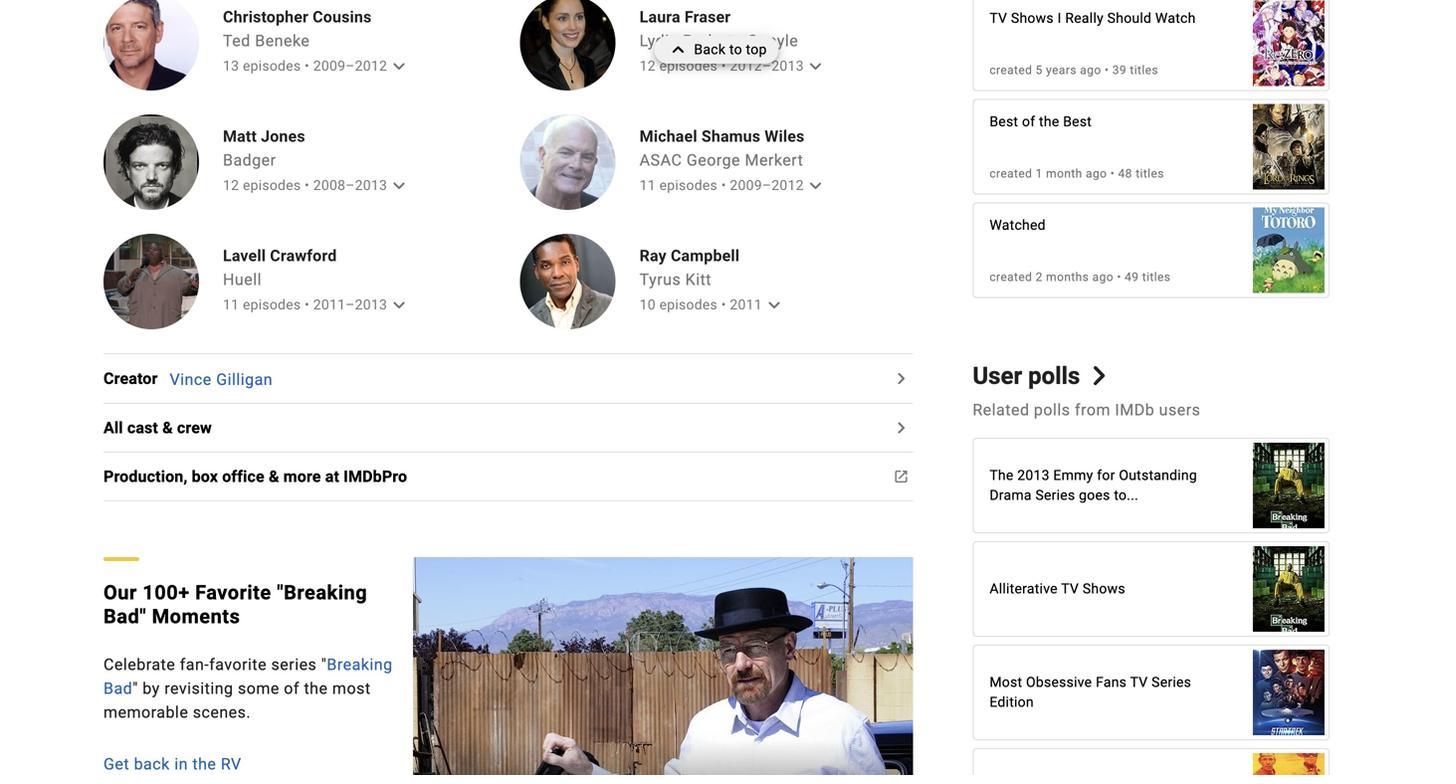 Task type: describe. For each thing, give the bounding box(es) containing it.
back to top button
[[655, 36, 779, 64]]

top
[[746, 41, 767, 58]]

huell
[[223, 270, 262, 289]]

ted beneke link
[[223, 31, 310, 50]]

11 episodes • 2009–2012
[[640, 177, 804, 194]]

michael shamus wiles image
[[520, 114, 616, 210]]

12 for lydia rodarte-quayle
[[640, 58, 656, 74]]

& inside "button"
[[162, 419, 173, 438]]

christopher
[[223, 7, 309, 26]]

tyrus
[[640, 270, 681, 289]]

campbell
[[671, 246, 740, 265]]

expand less image
[[667, 36, 694, 64]]

ago for really
[[1081, 63, 1102, 77]]

production,
[[104, 468, 188, 486]]

cheryl chase, dakota fanning, noriko hidaka, lisa michelson, chika sakamoto, hitoshi takagi, frank welker, and elle fanning in my neighbor totoro (1988) image
[[1254, 197, 1325, 303]]

rodarte-
[[683, 31, 748, 50]]

ago for best
[[1086, 167, 1108, 181]]

episodes for huell
[[243, 297, 301, 313]]

favorite
[[209, 656, 267, 675]]

the 2013 emmy for outstanding drama series goes to...
[[990, 468, 1198, 504]]

shamus
[[702, 127, 761, 146]]

production, box office & more at imdbpro button
[[104, 465, 419, 489]]

from
[[1075, 401, 1111, 420]]

edition
[[990, 695, 1034, 711]]

imdbpro
[[344, 468, 407, 486]]

& inside button
[[269, 468, 279, 486]]

user
[[973, 362, 1023, 390]]

titles for best
[[1136, 167, 1165, 181]]

at
[[325, 468, 340, 486]]

fans
[[1096, 675, 1127, 691]]

12 episodes • 2012–2013
[[640, 58, 804, 74]]

12 episodes • 2012–2013 button
[[640, 54, 828, 78]]

11 episodes • 2011–2013 button
[[223, 293, 411, 317]]

all
[[104, 419, 123, 438]]

10 episodes • 2011
[[640, 297, 763, 313]]

1
[[1036, 167, 1043, 181]]

fan-
[[180, 656, 209, 675]]

arrow image for lavell crawford huell
[[387, 293, 411, 317]]

39
[[1113, 63, 1127, 77]]

by
[[143, 680, 160, 699]]

tyrus kitt link
[[640, 270, 712, 289]]

series
[[271, 656, 317, 675]]

1 horizontal spatial "
[[321, 656, 327, 675]]

0 vertical spatial tv
[[990, 10, 1008, 26]]

1 horizontal spatial tv
[[1062, 581, 1079, 597]]

bad"
[[104, 605, 147, 629]]

alliterative tv shows
[[990, 581, 1126, 597]]

get back in the rv button
[[104, 753, 397, 776]]

i
[[1058, 10, 1062, 26]]

vince gilligan
[[170, 370, 273, 389]]

2012–2013
[[730, 58, 804, 74]]

"breaking
[[277, 582, 368, 605]]

quayle
[[748, 31, 799, 50]]

11 for huell
[[223, 297, 239, 313]]

3 created from the top
[[990, 270, 1033, 284]]

ted
[[223, 31, 251, 50]]

most
[[332, 680, 371, 699]]

users
[[1160, 401, 1201, 420]]

our
[[104, 582, 137, 605]]

beneke
[[255, 31, 310, 50]]

really
[[1066, 10, 1104, 26]]

48
[[1119, 167, 1133, 181]]

laura fraser link
[[640, 7, 822, 27]]

series inside most obsessive fans tv series edition
[[1152, 675, 1192, 691]]

most obsessive fans tv series edition link
[[974, 640, 1329, 746]]

• for laura fraser
[[722, 58, 727, 74]]

imdb
[[1116, 401, 1155, 420]]

office
[[222, 468, 265, 486]]

all cast & crew
[[104, 419, 212, 438]]

10
[[640, 297, 656, 313]]

5
[[1036, 63, 1043, 77]]

2
[[1036, 270, 1043, 284]]

celebrate
[[104, 656, 175, 675]]

ray campbell tyrus kitt
[[640, 246, 740, 289]]

episodes for tyrus kitt
[[660, 297, 718, 313]]

• for ray campbell
[[722, 297, 727, 313]]

11 episodes • 2009–2012 button
[[640, 174, 828, 198]]

to
[[730, 41, 743, 58]]

see full cast and crew image
[[889, 416, 913, 440]]

the
[[990, 468, 1014, 484]]

creator button
[[104, 367, 170, 391]]

wiles
[[765, 127, 805, 146]]

matt jones image
[[104, 114, 199, 210]]

christopher cousins link
[[223, 7, 405, 27]]

• for matt jones
[[305, 177, 310, 194]]

alliterative tv shows link
[[974, 536, 1329, 643]]

the inside button
[[193, 755, 216, 774]]

• left 39
[[1105, 63, 1110, 77]]

arrow image for michael shamus wiles asac george merkert
[[804, 174, 828, 198]]

laura fraser lydia rodarte-quayle
[[640, 7, 799, 50]]

production, box office & more at imdbpro image
[[889, 465, 913, 489]]

polls for related
[[1034, 401, 1071, 420]]

lavell crawford link
[[223, 246, 405, 266]]

most obsessive fans tv series edition
[[990, 675, 1192, 711]]

more
[[284, 468, 321, 486]]

asac
[[640, 151, 682, 170]]

crawford
[[270, 246, 337, 265]]

2009–2012 for michael shamus wiles asac george merkert
[[730, 177, 804, 194]]

49
[[1125, 270, 1139, 284]]

matt jones badger
[[223, 127, 305, 170]]



Task type: locate. For each thing, give the bounding box(es) containing it.
1 vertical spatial polls
[[1034, 401, 1071, 420]]

walter koenig, leonard nimoy, william shatner, james doohan, deforest kelley, george takei, and nichelle nichols in star trek (1966) image
[[1254, 640, 1325, 746]]

alliterative
[[990, 581, 1058, 597]]

12 down the badger link
[[223, 177, 239, 194]]

breaking bad link
[[104, 656, 393, 699]]

huell link
[[223, 270, 262, 289]]

1 vertical spatial the
[[304, 680, 328, 699]]

2009–2012
[[313, 58, 387, 74], [730, 177, 804, 194]]

tv inside most obsessive fans tv series edition
[[1131, 675, 1148, 691]]

shows
[[1011, 10, 1054, 26], [1083, 581, 1126, 597]]

1 horizontal spatial 11
[[640, 177, 656, 194]]

• left 49
[[1117, 270, 1122, 284]]

tv left i
[[990, 10, 1008, 26]]

13 episodes • 2009–2012
[[223, 58, 387, 74]]

1 horizontal spatial &
[[269, 468, 279, 486]]

titles for really
[[1130, 63, 1159, 77]]

crew
[[177, 419, 212, 438]]

arrow image down matt jones link
[[387, 174, 411, 198]]

0 vertical spatial 12
[[640, 58, 656, 74]]

0 vertical spatial created
[[990, 63, 1033, 77]]

1 vertical spatial "
[[133, 680, 138, 699]]

1 horizontal spatial of
[[1022, 113, 1036, 130]]

creator
[[104, 369, 158, 388]]

created 5 years ago • 39 titles
[[990, 63, 1159, 77]]

2 vertical spatial ago
[[1093, 270, 1114, 284]]

breaking
[[327, 656, 393, 675]]

bryan cranston in breaking bad (2008) image
[[1254, 433, 1325, 539], [1254, 536, 1325, 643], [413, 558, 913, 776]]

0 vertical spatial &
[[162, 419, 173, 438]]

lavell crawford huell
[[223, 246, 337, 289]]

chevron right inline image
[[1090, 366, 1109, 386]]

12 for badger
[[223, 177, 239, 194]]

• left 48
[[1111, 167, 1115, 181]]

" by revisiting some of the most memorable scenes.
[[104, 680, 371, 722]]

" inside " by revisiting some of the most memorable scenes.
[[133, 680, 138, 699]]

1 vertical spatial arrow image
[[387, 174, 411, 198]]

arrow image down the christopher cousins link in the top of the page
[[387, 54, 411, 78]]

0 vertical spatial arrow image
[[387, 54, 411, 78]]

the down 5
[[1039, 113, 1060, 130]]

11 down huell
[[223, 297, 239, 313]]

1 vertical spatial &
[[269, 468, 279, 486]]

jones
[[261, 127, 305, 146]]

0 vertical spatial 2009–2012
[[313, 58, 387, 74]]

laura
[[640, 7, 681, 26]]

tv shows i really should watch
[[990, 10, 1196, 26]]

2 vertical spatial titles
[[1143, 270, 1171, 284]]

series down emmy
[[1036, 487, 1076, 504]]

back
[[694, 41, 726, 58]]

13 episodes • 2009–2012 button
[[223, 54, 411, 78]]

emmy
[[1054, 468, 1094, 484]]

shows right alliterative
[[1083, 581, 1126, 597]]

0 horizontal spatial 11
[[223, 297, 239, 313]]

0 vertical spatial 11
[[640, 177, 656, 194]]

the inside " by revisiting some of the most memorable scenes.
[[304, 680, 328, 699]]

0 horizontal spatial 12
[[223, 177, 239, 194]]

created for best
[[990, 167, 1033, 181]]

1 horizontal spatial 2009–2012
[[730, 177, 804, 194]]

episodes down lavell crawford huell in the left of the page
[[243, 297, 301, 313]]

best of the best
[[990, 113, 1092, 130]]

1 vertical spatial titles
[[1136, 167, 1165, 181]]

series inside the 2013 emmy for outstanding drama series goes to...
[[1036, 487, 1076, 504]]

2 created from the top
[[990, 167, 1033, 181]]

arrow image down lavell crawford link
[[387, 293, 411, 317]]

episodes down ted beneke link
[[243, 58, 301, 74]]

12 down lydia
[[640, 58, 656, 74]]

the right 'in'
[[193, 755, 216, 774]]

1 vertical spatial arrow image
[[804, 174, 828, 198]]

lydia rodarte-quayle link
[[640, 31, 799, 50]]

10 episodes • 2011 button
[[640, 293, 786, 317]]

tv right alliterative
[[1062, 581, 1079, 597]]

• for lavell crawford
[[305, 297, 310, 313]]

most
[[990, 675, 1023, 691]]

2009–2012 for christopher cousins ted beneke
[[313, 58, 387, 74]]

laura fraser image
[[520, 0, 616, 90]]

created 1 month ago • 48 titles
[[990, 167, 1165, 181]]

2 vertical spatial created
[[990, 270, 1033, 284]]

ray
[[640, 246, 667, 265]]

& left the more
[[269, 468, 279, 486]]

1 vertical spatial shows
[[1083, 581, 1126, 597]]

2 best from the left
[[1064, 113, 1092, 130]]

2 vertical spatial the
[[193, 755, 216, 774]]

created left 2
[[990, 270, 1033, 284]]

to...
[[1114, 487, 1139, 504]]

bad
[[104, 680, 133, 699]]

arrow image for christopher cousins ted beneke
[[387, 54, 411, 78]]

11 down the asac
[[640, 177, 656, 194]]

1 vertical spatial 12
[[223, 177, 239, 194]]

12
[[640, 58, 656, 74], [223, 177, 239, 194]]

2 vertical spatial arrow image
[[763, 293, 786, 317]]

created for tv
[[990, 63, 1033, 77]]

1 best from the left
[[990, 113, 1019, 130]]

titles right 49
[[1143, 270, 1171, 284]]

11 for asac george merkert
[[640, 177, 656, 194]]

arrow image for matt jones badger
[[387, 174, 411, 198]]

ray campbell link
[[640, 246, 780, 266]]

2 vertical spatial arrow image
[[387, 293, 411, 317]]

0 vertical spatial the
[[1039, 113, 1060, 130]]

gilligan
[[216, 370, 273, 389]]

0 horizontal spatial &
[[162, 419, 173, 438]]

& right cast
[[162, 419, 173, 438]]

• down back to top
[[722, 58, 727, 74]]

of
[[1022, 113, 1036, 130], [284, 680, 300, 699]]

revisiting
[[164, 680, 233, 699]]

ago left 48
[[1086, 167, 1108, 181]]

series right fans
[[1152, 675, 1192, 691]]

1 horizontal spatial the
[[304, 680, 328, 699]]

0 vertical spatial polls
[[1029, 362, 1081, 390]]

1 vertical spatial ago
[[1086, 167, 1108, 181]]

11
[[640, 177, 656, 194], [223, 297, 239, 313]]

scenes.
[[193, 704, 251, 722]]

polls for user
[[1029, 362, 1081, 390]]

favorite
[[195, 582, 272, 605]]

11 episodes • 2011–2013
[[223, 297, 387, 313]]

2 vertical spatial tv
[[1131, 675, 1148, 691]]

polls
[[1029, 362, 1081, 390], [1034, 401, 1071, 420]]

group
[[413, 558, 913, 776]]

2013
[[1018, 468, 1050, 484]]

arrow image down wiles at the top right of page
[[804, 174, 828, 198]]

2009–2012 inside button
[[313, 58, 387, 74]]

back
[[134, 755, 170, 774]]

2009–2012 down 'cousins'
[[313, 58, 387, 74]]

years
[[1047, 63, 1077, 77]]

0 horizontal spatial of
[[284, 680, 300, 699]]

episodes
[[243, 58, 301, 74], [660, 58, 718, 74], [243, 177, 301, 194], [660, 177, 718, 194], [243, 297, 301, 313], [660, 297, 718, 313]]

bryan cranston in breaking bad (2008) image for the 2013 emmy for outstanding drama series goes to...
[[1254, 433, 1325, 539]]

series
[[1036, 487, 1076, 504], [1152, 675, 1192, 691]]

1 horizontal spatial best
[[1064, 113, 1092, 130]]

created left 1
[[990, 167, 1033, 181]]

the down series
[[304, 680, 328, 699]]

• inside button
[[305, 177, 310, 194]]

0 vertical spatial of
[[1022, 113, 1036, 130]]

0 vertical spatial series
[[1036, 487, 1076, 504]]

0 horizontal spatial series
[[1036, 487, 1076, 504]]

ago left 39
[[1081, 63, 1102, 77]]

arrow image for laura fraser lydia rodarte-quayle
[[804, 54, 828, 78]]

1 vertical spatial series
[[1152, 675, 1192, 691]]

0 horizontal spatial 2009–2012
[[313, 58, 387, 74]]

lydia
[[640, 31, 679, 50]]

kitt
[[686, 270, 712, 289]]

rv
[[221, 755, 242, 774]]

2011–2013
[[313, 297, 387, 313]]

see full cast and crew image
[[889, 367, 913, 391]]

obsessive
[[1027, 675, 1093, 691]]

1 vertical spatial tv
[[1062, 581, 1079, 597]]

1 created from the top
[[990, 63, 1033, 77]]

• left 2008–2013
[[305, 177, 310, 194]]

matt
[[223, 127, 257, 146]]

in
[[174, 755, 188, 774]]

of inside " by revisiting some of the most memorable scenes.
[[284, 680, 300, 699]]

0 vertical spatial "
[[321, 656, 327, 675]]

episodes down back
[[660, 58, 718, 74]]

1 horizontal spatial series
[[1152, 675, 1192, 691]]

ray campbell image
[[520, 234, 616, 329]]

cast
[[127, 419, 158, 438]]

2009–2012 down 'merkert'
[[730, 177, 804, 194]]

arrow image right top
[[804, 54, 828, 78]]

watch
[[1156, 10, 1196, 26]]

titles
[[1130, 63, 1159, 77], [1136, 167, 1165, 181], [1143, 270, 1171, 284]]

moments
[[152, 605, 240, 629]]

should
[[1108, 10, 1152, 26]]

related polls from imdb users
[[973, 401, 1201, 420]]

" right series
[[321, 656, 327, 675]]

1 horizontal spatial 12
[[640, 58, 656, 74]]

episodes down 'george'
[[660, 177, 718, 194]]

0 vertical spatial ago
[[1081, 63, 1102, 77]]

episodes for ted beneke
[[243, 58, 301, 74]]

shows inside the 'alliterative tv shows' link
[[1083, 581, 1126, 597]]

tv
[[990, 10, 1008, 26], [1062, 581, 1079, 597], [1131, 675, 1148, 691]]

for
[[1097, 468, 1116, 484]]

titles right 39
[[1130, 63, 1159, 77]]

polls down user polls link
[[1034, 401, 1071, 420]]

some
[[238, 680, 280, 699]]

episodes inside button
[[243, 177, 301, 194]]

ago left 49
[[1093, 270, 1114, 284]]

0 horizontal spatial "
[[133, 680, 138, 699]]

0 horizontal spatial tv
[[990, 10, 1008, 26]]

christopher cousins image
[[104, 0, 199, 90]]

0 horizontal spatial best
[[990, 113, 1019, 130]]

matt jones link
[[223, 126, 405, 146]]

1 vertical spatial 2009–2012
[[730, 177, 804, 194]]

• left 2011–2013
[[305, 297, 310, 313]]

user polls
[[973, 362, 1081, 390]]

0 horizontal spatial the
[[193, 755, 216, 774]]

cousins
[[313, 7, 372, 26]]

asac george merkert link
[[640, 151, 804, 170]]

episodes for badger
[[243, 177, 301, 194]]

arrow image down ray campbell "link"
[[763, 293, 786, 317]]

episodes down badger
[[243, 177, 301, 194]]

polls left chevron right inline icon
[[1029, 362, 1081, 390]]

lavell crawford image
[[104, 234, 199, 329]]

bryan cranston in breaking bad (2008) image for alliterative tv shows
[[1254, 536, 1325, 643]]

created 2 months ago • 49 titles
[[990, 270, 1171, 284]]

2 horizontal spatial tv
[[1131, 675, 1148, 691]]

watched
[[990, 217, 1046, 233]]

"
[[321, 656, 327, 675], [133, 680, 138, 699]]

12 episodes • 2008–2013 button
[[223, 174, 411, 198]]

0 horizontal spatial shows
[[1011, 10, 1054, 26]]

12 inside button
[[223, 177, 239, 194]]

memorable
[[104, 704, 188, 722]]

13
[[223, 58, 239, 74]]

episodes down kitt
[[660, 297, 718, 313]]

episodes for asac george merkert
[[660, 177, 718, 194]]

liv tyler, sean astin, elijah wood, viggo mortensen, ian mckellen, and andy serkis in the lord of the rings: the return of the king (2003) image
[[1254, 94, 1325, 200]]

• left 2011
[[722, 297, 727, 313]]

tv right fans
[[1131, 675, 1148, 691]]

related
[[973, 401, 1030, 420]]

george
[[687, 151, 741, 170]]

created left 5
[[990, 63, 1033, 77]]

0 vertical spatial shows
[[1011, 10, 1054, 26]]

ago
[[1081, 63, 1102, 77], [1086, 167, 1108, 181], [1093, 270, 1114, 284]]

1 vertical spatial 11
[[223, 297, 239, 313]]

get back in the rv
[[104, 755, 242, 774]]

1 horizontal spatial shows
[[1083, 581, 1126, 597]]

our 100+ favorite "breaking bad" moments
[[104, 582, 368, 629]]

• inside button
[[305, 58, 310, 74]]

1 vertical spatial of
[[284, 680, 300, 699]]

arrow image
[[387, 54, 411, 78], [387, 174, 411, 198], [763, 293, 786, 317]]

arrow image
[[804, 54, 828, 78], [804, 174, 828, 198], [387, 293, 411, 317]]

arrow image for ray campbell tyrus kitt
[[763, 293, 786, 317]]

• down the beneke
[[305, 58, 310, 74]]

get
[[104, 755, 130, 774]]

• down asac george merkert link
[[722, 177, 727, 194]]

titles right 48
[[1136, 167, 1165, 181]]

2 horizontal spatial the
[[1039, 113, 1060, 130]]

12 inside button
[[640, 58, 656, 74]]

1 vertical spatial created
[[990, 167, 1033, 181]]

drama
[[990, 487, 1032, 504]]

episodes for lydia rodarte-quayle
[[660, 58, 718, 74]]

• for christopher cousins
[[305, 58, 310, 74]]

0 vertical spatial arrow image
[[804, 54, 828, 78]]

michael shamus wiles asac george merkert
[[640, 127, 805, 170]]

celebrate fan-favorite series "
[[104, 656, 327, 675]]

satomi arai, yûsuke kobayashi, rie takahashi, chinatsu akasaki, yumi uchiyama, rie murakawa, and inori minase in the beginning of the sanctuary and the beginning of the end (2021) image
[[1254, 0, 1325, 96]]

• for michael shamus wiles
[[722, 177, 727, 194]]

episodes inside button
[[243, 58, 301, 74]]

2009–2012 inside button
[[730, 177, 804, 194]]

2011
[[730, 297, 763, 313]]

0 vertical spatial titles
[[1130, 63, 1159, 77]]

shows left i
[[1011, 10, 1054, 26]]

" left by
[[133, 680, 138, 699]]

all cast & crew button
[[104, 416, 224, 440]]



Task type: vqa. For each thing, say whether or not it's contained in the screenshot.
Chalk at the left of the page
no



